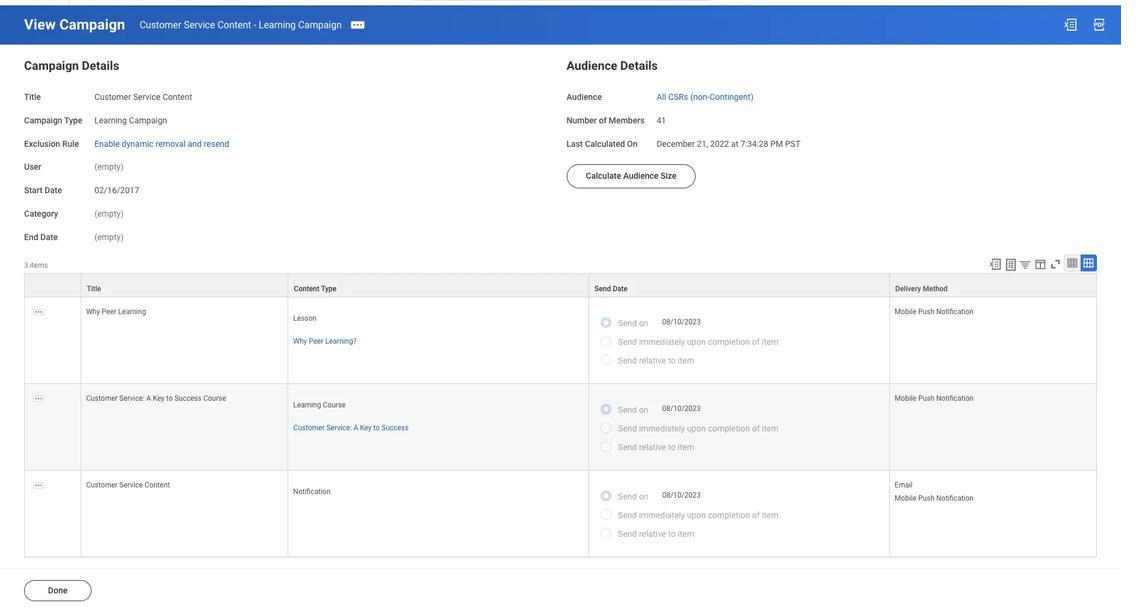 Task type: locate. For each thing, give the bounding box(es) containing it.
3 send on from the top
[[618, 492, 649, 502]]

1 upon from the top
[[687, 337, 706, 347]]

items selected list
[[895, 479, 994, 504]]

0 vertical spatial mobile push notification element
[[895, 305, 974, 316]]

0 vertical spatial a
[[146, 395, 151, 403]]

1 vertical spatial mobile
[[895, 395, 917, 403]]

why peer learning?
[[293, 337, 357, 346]]

3 relative from the top
[[639, 530, 667, 539]]

1 mobile from the top
[[895, 308, 917, 316]]

2 send on from the top
[[618, 405, 649, 415]]

0 vertical spatial immediately
[[639, 337, 685, 347]]

0 vertical spatial send immediately upon completion of item
[[618, 337, 779, 347]]

1 vertical spatial relative
[[639, 443, 667, 452]]

service for customer service content - learning campaign link at top
[[184, 19, 215, 30]]

december
[[657, 139, 695, 148]]

0 horizontal spatial details
[[82, 58, 119, 73]]

2 vertical spatial send immediately upon completion of item
[[618, 511, 779, 520]]

08/10/2023
[[663, 318, 701, 326], [663, 405, 701, 413], [663, 491, 701, 500]]

2 vertical spatial immediately
[[639, 511, 685, 520]]

1 mobile push notification from the top
[[895, 308, 974, 316]]

export to excel image
[[1064, 17, 1078, 32]]

0 vertical spatial upon
[[687, 337, 706, 347]]

content
[[218, 19, 251, 30], [163, 92, 192, 102], [294, 285, 320, 293], [145, 481, 170, 490]]

0 vertical spatial send on element
[[663, 317, 701, 327]]

customer service content
[[94, 92, 192, 102], [86, 481, 170, 490]]

2 relative from the top
[[639, 443, 667, 452]]

peer for learning
[[102, 308, 116, 316]]

mobile push notification element for customer service: a key to success course
[[895, 392, 974, 403]]

1 horizontal spatial success
[[382, 424, 409, 432]]

3 send immediately upon completion of item from the top
[[618, 511, 779, 520]]

1 row from the top
[[24, 274, 1098, 298]]

1 vertical spatial immediately
[[639, 424, 685, 434]]

send date button
[[590, 274, 890, 297]]

2 vertical spatial audience
[[624, 171, 659, 181]]

resend
[[204, 139, 229, 148]]

customer
[[140, 19, 182, 30], [94, 92, 131, 102], [86, 395, 118, 403], [293, 424, 325, 432], [86, 481, 118, 490]]

send date
[[595, 285, 628, 293]]

select to filter grid data image
[[1019, 258, 1033, 271]]

0 vertical spatial on
[[639, 319, 649, 328]]

delivery method
[[896, 285, 948, 293]]

calculated
[[585, 139, 625, 148]]

details up all on the top right of page
[[621, 58, 658, 73]]

1 vertical spatial completion
[[708, 424, 750, 434]]

a for customer service: a key to success course
[[146, 395, 151, 403]]

0 horizontal spatial service:
[[119, 395, 145, 403]]

a
[[146, 395, 151, 403], [354, 424, 358, 432]]

date inside send date "popup button"
[[613, 285, 628, 293]]

notification for why peer learning's mobile push notification element
[[937, 308, 974, 316]]

0 vertical spatial why
[[86, 308, 100, 316]]

send on element
[[663, 317, 701, 327], [663, 404, 701, 414], [663, 491, 701, 500]]

1 vertical spatial customer service content
[[86, 481, 170, 490]]

0 vertical spatial (empty)
[[94, 162, 124, 172]]

1 push from the top
[[919, 308, 935, 316]]

why inside "link"
[[293, 337, 307, 346]]

to for learning
[[669, 356, 676, 366]]

date for end date
[[40, 232, 58, 242]]

(empty) for category
[[94, 209, 124, 218]]

and
[[188, 139, 202, 148]]

expand table image
[[1083, 257, 1095, 269]]

1 horizontal spatial service:
[[327, 424, 352, 432]]

1 horizontal spatial details
[[621, 58, 658, 73]]

1 vertical spatial success
[[382, 424, 409, 432]]

a for customer service: a key to success
[[354, 424, 358, 432]]

0 vertical spatial success
[[175, 395, 202, 403]]

details down 'view campaign'
[[82, 58, 119, 73]]

1 vertical spatial 08/10/2023
[[663, 405, 701, 413]]

campaign details
[[24, 58, 119, 73]]

1 vertical spatial key
[[360, 424, 372, 432]]

notification for mobile push notification element within the items selected "list"
[[937, 495, 974, 503]]

learning course
[[293, 401, 346, 410]]

1 vertical spatial send on element
[[663, 404, 701, 414]]

content type button
[[289, 274, 589, 297]]

customer service: a key to success
[[293, 424, 409, 432]]

2 upon from the top
[[687, 424, 706, 434]]

mobile for why peer learning
[[895, 308, 917, 316]]

2 vertical spatial mobile push notification
[[895, 495, 974, 503]]

type
[[64, 115, 82, 125], [321, 285, 337, 293]]

completion for learning course
[[708, 424, 750, 434]]

peer
[[102, 308, 116, 316], [309, 337, 324, 346]]

service inside the "title" element
[[133, 92, 161, 102]]

0 horizontal spatial why
[[86, 308, 100, 316]]

2 vertical spatial send relative to item
[[618, 530, 695, 539]]

relative
[[639, 356, 667, 366], [639, 443, 667, 452], [639, 530, 667, 539]]

send relative to item
[[618, 356, 695, 366], [618, 443, 695, 452], [618, 530, 695, 539]]

delivery method button
[[891, 274, 1097, 297]]

delivery
[[896, 285, 922, 293]]

1 horizontal spatial a
[[354, 424, 358, 432]]

2 send relative to item from the top
[[618, 443, 695, 452]]

customer inside the "title" element
[[94, 92, 131, 102]]

customer service: a key to success link
[[293, 422, 409, 432]]

1 vertical spatial type
[[321, 285, 337, 293]]

customer service content - learning campaign link
[[140, 19, 342, 30]]

2 vertical spatial relative
[[639, 530, 667, 539]]

why for why peer learning
[[86, 308, 100, 316]]

why peer learning? link
[[293, 335, 357, 346]]

send on element for learning course
[[663, 404, 701, 414]]

3 on from the top
[[639, 492, 649, 502]]

at
[[732, 139, 739, 148]]

service:
[[119, 395, 145, 403], [327, 424, 352, 432]]

1 mobile push notification element from the top
[[895, 305, 974, 316]]

08/10/2023 for learning course
[[663, 405, 701, 413]]

to
[[669, 356, 676, 366], [166, 395, 173, 403], [374, 424, 380, 432], [669, 443, 676, 452], [669, 530, 676, 539]]

audience details button
[[567, 58, 658, 73]]

lesson
[[293, 315, 317, 323]]

2 vertical spatial push
[[919, 495, 935, 503]]

1 vertical spatial send relative to item
[[618, 443, 695, 452]]

send inside "popup button"
[[595, 285, 611, 293]]

all csrs (non-contingent) link
[[657, 90, 754, 102]]

title element
[[94, 85, 192, 103]]

send on element for notification
[[663, 491, 701, 500]]

0 horizontal spatial title
[[24, 92, 41, 102]]

0 vertical spatial audience
[[567, 58, 618, 73]]

type up the why peer learning? "link"
[[321, 285, 337, 293]]

of
[[599, 115, 607, 125], [753, 337, 760, 347], [753, 424, 760, 434], [753, 511, 760, 520]]

1 vertical spatial a
[[354, 424, 358, 432]]

1 vertical spatial (empty)
[[94, 209, 124, 218]]

3 send relative to item from the top
[[618, 530, 695, 539]]

1 vertical spatial why
[[293, 337, 307, 346]]

of for customer service content
[[753, 511, 760, 520]]

1 send on element from the top
[[663, 317, 701, 327]]

on for notification
[[639, 492, 649, 502]]

1 vertical spatial send on
[[618, 405, 649, 415]]

1 vertical spatial audience
[[567, 92, 602, 102]]

category
[[24, 209, 58, 218]]

1 completion from the top
[[708, 337, 750, 347]]

export to worksheets image
[[1004, 258, 1019, 272]]

title up 'why peer learning'
[[87, 285, 101, 293]]

2 immediately from the top
[[639, 424, 685, 434]]

enable
[[94, 139, 120, 148]]

toolbar
[[984, 255, 1098, 274]]

done
[[48, 586, 68, 596]]

1 vertical spatial on
[[639, 405, 649, 415]]

2 mobile from the top
[[895, 395, 917, 403]]

row
[[24, 274, 1098, 298], [24, 298, 1098, 384], [24, 384, 1098, 471], [24, 471, 1098, 558]]

0 vertical spatial service
[[184, 19, 215, 30]]

4 row from the top
[[24, 471, 1098, 558]]

last calculated on element
[[657, 132, 801, 149]]

push
[[919, 308, 935, 316], [919, 395, 935, 403], [919, 495, 935, 503]]

2 (empty) from the top
[[94, 209, 124, 218]]

push for customer service: a key to success course
[[919, 395, 935, 403]]

of inside audience details group
[[599, 115, 607, 125]]

send on
[[618, 319, 649, 328], [618, 405, 649, 415], [618, 492, 649, 502]]

item
[[762, 337, 779, 347], [678, 356, 695, 366], [762, 424, 779, 434], [678, 443, 695, 452], [762, 511, 779, 520], [678, 530, 695, 539]]

peer inside "link"
[[309, 337, 324, 346]]

0 horizontal spatial key
[[153, 395, 165, 403]]

1 horizontal spatial type
[[321, 285, 337, 293]]

of for why peer learning
[[753, 337, 760, 347]]

1 (empty) from the top
[[94, 162, 124, 172]]

1 send on from the top
[[618, 319, 649, 328]]

send
[[595, 285, 611, 293], [618, 319, 637, 328], [618, 337, 637, 347], [618, 356, 637, 366], [618, 405, 637, 415], [618, 424, 637, 434], [618, 443, 637, 452], [618, 492, 637, 502], [618, 511, 637, 520], [618, 530, 637, 539]]

1 vertical spatial peer
[[309, 337, 324, 346]]

2 send immediately upon completion of item from the top
[[618, 424, 779, 434]]

0 vertical spatial peer
[[102, 308, 116, 316]]

notification
[[937, 308, 974, 316], [937, 395, 974, 403], [293, 488, 331, 496], [937, 495, 974, 503]]

upon
[[687, 337, 706, 347], [687, 424, 706, 434], [687, 511, 706, 520]]

why peer learning
[[86, 308, 146, 316]]

1 vertical spatial upon
[[687, 424, 706, 434]]

3 push from the top
[[919, 495, 935, 503]]

notification inside items selected "list"
[[937, 495, 974, 503]]

service for the "title" element
[[133, 92, 161, 102]]

last calculated on
[[567, 139, 638, 148]]

removal
[[156, 139, 186, 148]]

audience for audience details
[[567, 58, 618, 73]]

type for content type
[[321, 285, 337, 293]]

1 horizontal spatial course
[[323, 401, 346, 410]]

campaign
[[59, 16, 125, 33], [298, 19, 342, 30], [24, 58, 79, 73], [24, 115, 62, 125], [129, 115, 167, 125]]

3 mobile push notification element from the top
[[895, 492, 974, 503]]

send immediately upon completion of item for notification
[[618, 511, 779, 520]]

content inside content type popup button
[[294, 285, 320, 293]]

0 horizontal spatial peer
[[102, 308, 116, 316]]

2 on from the top
[[639, 405, 649, 415]]

type up rule
[[64, 115, 82, 125]]

2 vertical spatial mobile push notification element
[[895, 492, 974, 503]]

(empty)
[[94, 162, 124, 172], [94, 209, 124, 218], [94, 232, 124, 242]]

learning inside learning course element
[[293, 401, 321, 410]]

0 vertical spatial 08/10/2023
[[663, 318, 701, 326]]

type inside popup button
[[321, 285, 337, 293]]

mobile push notification for customer service: a key to success course
[[895, 395, 974, 403]]

0 vertical spatial title
[[24, 92, 41, 102]]

-
[[254, 19, 256, 30]]

0 vertical spatial push
[[919, 308, 935, 316]]

click to view/edit grid preferences image
[[1035, 258, 1048, 271]]

title up 'campaign type'
[[24, 92, 41, 102]]

start date element
[[94, 178, 139, 196]]

2 vertical spatial date
[[613, 285, 628, 293]]

1 horizontal spatial title
[[87, 285, 101, 293]]

0 horizontal spatial success
[[175, 395, 202, 403]]

2 vertical spatial (empty)
[[94, 232, 124, 242]]

toolbar inside view campaign main content
[[984, 255, 1098, 274]]

immediately
[[639, 337, 685, 347], [639, 424, 685, 434], [639, 511, 685, 520]]

1 vertical spatial title
[[87, 285, 101, 293]]

mobile push notification element inside items selected "list"
[[895, 492, 974, 503]]

email
[[895, 481, 913, 490]]

1 vertical spatial service
[[133, 92, 161, 102]]

08/10/2023 for notification
[[663, 491, 701, 500]]

content inside the "title" element
[[163, 92, 192, 102]]

1 horizontal spatial key
[[360, 424, 372, 432]]

0 vertical spatial completion
[[708, 337, 750, 347]]

service
[[184, 19, 215, 30], [133, 92, 161, 102], [119, 481, 143, 490]]

0 vertical spatial key
[[153, 395, 165, 403]]

type inside campaign details group
[[64, 115, 82, 125]]

learning campaign
[[94, 115, 167, 125]]

1 vertical spatial mobile push notification element
[[895, 392, 974, 403]]

contingent)
[[710, 92, 754, 102]]

3 send on element from the top
[[663, 491, 701, 500]]

audience
[[567, 58, 618, 73], [567, 92, 602, 102], [624, 171, 659, 181]]

0 vertical spatial mobile
[[895, 308, 917, 316]]

2 vertical spatial send on
[[618, 492, 649, 502]]

date
[[45, 185, 62, 195], [40, 232, 58, 242], [613, 285, 628, 293]]

size
[[661, 171, 677, 181]]

0 vertical spatial type
[[64, 115, 82, 125]]

2 completion from the top
[[708, 424, 750, 434]]

1 horizontal spatial why
[[293, 337, 307, 346]]

2 vertical spatial mobile
[[895, 495, 917, 503]]

customer for customer service content - learning campaign link at top
[[140, 19, 182, 30]]

(non-
[[691, 92, 710, 102]]

1 vertical spatial date
[[40, 232, 58, 242]]

3 08/10/2023 from the top
[[663, 491, 701, 500]]

0 vertical spatial mobile push notification
[[895, 308, 974, 316]]

3 mobile push notification from the top
[[895, 495, 974, 503]]

2 push from the top
[[919, 395, 935, 403]]

2 details from the left
[[621, 58, 658, 73]]

to for a
[[669, 443, 676, 452]]

2 vertical spatial upon
[[687, 511, 706, 520]]

learning up customer service: a key to success link
[[293, 401, 321, 410]]

completion
[[708, 337, 750, 347], [708, 424, 750, 434], [708, 511, 750, 520]]

0 vertical spatial send relative to item
[[618, 356, 695, 366]]

3 mobile from the top
[[895, 495, 917, 503]]

1 details from the left
[[82, 58, 119, 73]]

(empty) for user
[[94, 162, 124, 172]]

2 vertical spatial on
[[639, 492, 649, 502]]

2 mobile push notification from the top
[[895, 395, 974, 403]]

customer for customer service: a key to success link
[[293, 424, 325, 432]]

0 vertical spatial relative
[[639, 356, 667, 366]]

2 vertical spatial 08/10/2023
[[663, 491, 701, 500]]

end date
[[24, 232, 58, 242]]

1 vertical spatial send immediately upon completion of item
[[618, 424, 779, 434]]

1 vertical spatial push
[[919, 395, 935, 403]]

3 items
[[24, 261, 48, 270]]

0 horizontal spatial type
[[64, 115, 82, 125]]

1 horizontal spatial peer
[[309, 337, 324, 346]]

course
[[204, 395, 226, 403], [323, 401, 346, 410]]

3 completion from the top
[[708, 511, 750, 520]]

2 mobile push notification element from the top
[[895, 392, 974, 403]]

3 upon from the top
[[687, 511, 706, 520]]

why
[[86, 308, 100, 316], [293, 337, 307, 346]]

mobile push notification element
[[895, 305, 974, 316], [895, 392, 974, 403], [895, 492, 974, 503]]

1 08/10/2023 from the top
[[663, 318, 701, 326]]

0 vertical spatial service:
[[119, 395, 145, 403]]

0 vertical spatial customer service content
[[94, 92, 192, 102]]

title inside popup button
[[87, 285, 101, 293]]

2 vertical spatial completion
[[708, 511, 750, 520]]

3 (empty) from the top
[[94, 232, 124, 242]]

2 vertical spatial send on element
[[663, 491, 701, 500]]

send immediately upon completion of item
[[618, 337, 779, 347], [618, 424, 779, 434], [618, 511, 779, 520]]

mobile push notification
[[895, 308, 974, 316], [895, 395, 974, 403], [895, 495, 974, 503]]

(empty) for end date
[[94, 232, 124, 242]]

1 send relative to item from the top
[[618, 356, 695, 366]]

enable dynamic removal and resend link
[[94, 136, 229, 148]]

3 immediately from the top
[[639, 511, 685, 520]]

2 08/10/2023 from the top
[[663, 405, 701, 413]]

customer service content inside campaign details group
[[94, 92, 192, 102]]

upon for learning course
[[687, 424, 706, 434]]

2 send on element from the top
[[663, 404, 701, 414]]

learning up enable
[[94, 115, 127, 125]]

0 vertical spatial send on
[[618, 319, 649, 328]]

0 vertical spatial date
[[45, 185, 62, 195]]

learning course element
[[293, 399, 346, 410]]

02/16/2017
[[94, 185, 139, 195]]

1 vertical spatial mobile push notification
[[895, 395, 974, 403]]

mobile
[[895, 308, 917, 316], [895, 395, 917, 403], [895, 495, 917, 503]]

calculate audience size
[[586, 171, 677, 181]]

title
[[24, 92, 41, 102], [87, 285, 101, 293]]

start
[[24, 185, 43, 195]]

0 horizontal spatial a
[[146, 395, 151, 403]]

learning inside "learning campaign" element
[[94, 115, 127, 125]]

1 vertical spatial service:
[[327, 424, 352, 432]]



Task type: vqa. For each thing, say whether or not it's contained in the screenshot.
The Details
yes



Task type: describe. For each thing, give the bounding box(es) containing it.
last
[[567, 139, 583, 148]]

members
[[609, 115, 645, 125]]

key for customer service: a key to success
[[360, 424, 372, 432]]

service: for customer service: a key to success course
[[119, 395, 145, 403]]

on
[[628, 139, 638, 148]]

mobile push notification element for why peer learning
[[895, 305, 974, 316]]

user
[[24, 162, 41, 172]]

view campaign main content
[[0, 5, 1122, 612]]

email element
[[895, 479, 913, 490]]

21,
[[697, 139, 709, 148]]

view printable version (pdf) image
[[1093, 17, 1107, 32]]

success for customer service: a key to success
[[382, 424, 409, 432]]

upon for notification
[[687, 511, 706, 520]]

december 21, 2022 at 7:34:28 pm pst
[[657, 139, 801, 148]]

learning?
[[325, 337, 357, 346]]

to for content
[[669, 530, 676, 539]]

of for customer service: a key to success course
[[753, 424, 760, 434]]

1 immediately from the top
[[639, 337, 685, 347]]

mobile push notification inside items selected "list"
[[895, 495, 974, 503]]

audience details
[[567, 58, 658, 73]]

number of members element
[[657, 108, 667, 126]]

lesson element
[[293, 312, 317, 323]]

table image
[[1067, 257, 1079, 269]]

exclusion
[[24, 139, 60, 148]]

pm
[[771, 139, 784, 148]]

push inside items selected "list"
[[919, 495, 935, 503]]

all
[[657, 92, 667, 102]]

send relative to item for learning course
[[618, 443, 695, 452]]

key for customer service: a key to success course
[[153, 395, 165, 403]]

immediately for notification
[[639, 511, 685, 520]]

audience details group
[[567, 56, 1098, 189]]

date for send date
[[613, 285, 628, 293]]

rule
[[62, 139, 79, 148]]

mobile for customer service: a key to success course
[[895, 395, 917, 403]]

41
[[657, 115, 667, 125]]

immediately for learning course
[[639, 424, 685, 434]]

dynamic
[[122, 139, 154, 148]]

campaign type
[[24, 115, 82, 125]]

send immediately upon completion of item for learning course
[[618, 424, 779, 434]]

method
[[924, 285, 948, 293]]

details for audience details
[[621, 58, 658, 73]]

send relative to item for notification
[[618, 530, 695, 539]]

relative for notification
[[639, 530, 667, 539]]

2 row from the top
[[24, 298, 1098, 384]]

learning down title popup button
[[118, 308, 146, 316]]

2022
[[711, 139, 730, 148]]

2 vertical spatial service
[[119, 481, 143, 490]]

notification element
[[293, 486, 331, 496]]

1 send immediately upon completion of item from the top
[[618, 337, 779, 347]]

details for campaign details
[[82, 58, 119, 73]]

enable dynamic removal and resend
[[94, 139, 229, 148]]

exclusion rule
[[24, 139, 79, 148]]

on for learning course
[[639, 405, 649, 415]]

1 on from the top
[[639, 319, 649, 328]]

campaign details group
[[24, 56, 555, 243]]

1 relative from the top
[[639, 356, 667, 366]]

calculate
[[586, 171, 622, 181]]

row containing title
[[24, 274, 1098, 298]]

items
[[30, 261, 48, 270]]

0 horizontal spatial course
[[204, 395, 226, 403]]

mobile push notification for why peer learning
[[895, 308, 974, 316]]

number of members
[[567, 115, 645, 125]]

service: for customer service: a key to success
[[327, 424, 352, 432]]

done button
[[24, 580, 92, 602]]

completion for notification
[[708, 511, 750, 520]]

success for customer service: a key to success course
[[175, 395, 202, 403]]

3 row from the top
[[24, 384, 1098, 471]]

why for why peer learning?
[[293, 337, 307, 346]]

campaign details button
[[24, 58, 119, 73]]

content type
[[294, 285, 337, 293]]

audience inside button
[[624, 171, 659, 181]]

fullscreen image
[[1050, 258, 1063, 271]]

number
[[567, 115, 597, 125]]

relative for learning course
[[639, 443, 667, 452]]

customer service: a key to success course
[[86, 395, 226, 403]]

send on for learning course
[[618, 405, 649, 415]]

view
[[24, 16, 56, 33]]

pst
[[786, 139, 801, 148]]

export to excel image
[[989, 258, 1003, 271]]

learning right -
[[259, 19, 296, 30]]

3
[[24, 261, 28, 270]]

audience for audience
[[567, 92, 602, 102]]

customer for the "title" element
[[94, 92, 131, 102]]

send on for notification
[[618, 492, 649, 502]]

title button
[[81, 274, 288, 297]]

learning campaign element
[[94, 113, 167, 125]]

all csrs (non-contingent)
[[657, 92, 754, 102]]

calculate audience size button
[[567, 165, 696, 189]]

date for start date
[[45, 185, 62, 195]]

mobile inside items selected "list"
[[895, 495, 917, 503]]

push for why peer learning
[[919, 308, 935, 316]]

end
[[24, 232, 38, 242]]

csrs
[[669, 92, 689, 102]]

customer service content - learning campaign
[[140, 19, 342, 30]]

title inside campaign details group
[[24, 92, 41, 102]]

7:34:28
[[741, 139, 769, 148]]

type for campaign type
[[64, 115, 82, 125]]

peer for learning?
[[309, 337, 324, 346]]

notification for mobile push notification element corresponding to customer service: a key to success course
[[937, 395, 974, 403]]

view campaign
[[24, 16, 125, 33]]

start date
[[24, 185, 62, 195]]



